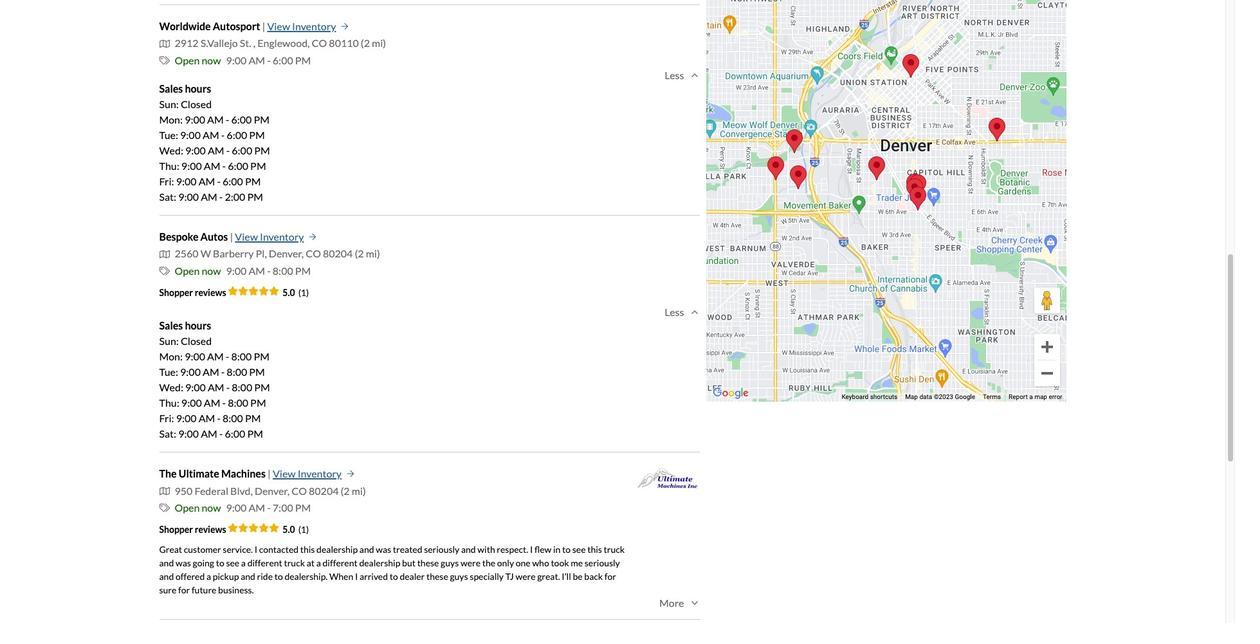 Task type: vqa. For each thing, say whether or not it's contained in the screenshot.
the bottommost these
yes



Task type: locate. For each thing, give the bounding box(es) containing it.
a down service.
[[241, 558, 246, 569]]

thu:
[[159, 160, 179, 172], [159, 397, 179, 409]]

2 map image from the top
[[159, 486, 170, 496]]

tue: inside sales hours sun:                     closed mon:                     9:00 am - 8:00 pm tue:                     9:00 am - 8:00 pm wed:                     9:00 am - 8:00 pm thu:                     9:00 am - 8:00 pm fri:                     9:00 am - 8:00 pm sat:                     9:00 am - 6:00 pm
[[159, 366, 178, 378]]

and down great
[[159, 558, 174, 569]]

and left with
[[461, 544, 476, 555]]

1 vertical spatial thu:
[[159, 397, 179, 409]]

| up 2912 s.vallejo st. , englewood, co 80110         (2 mi)
[[262, 20, 265, 32]]

2 vertical spatial |
[[268, 467, 271, 480]]

1 vertical spatial closed
[[181, 335, 212, 347]]

sun:
[[159, 98, 179, 110], [159, 335, 179, 347]]

0 vertical spatial thu:
[[159, 160, 179, 172]]

0 vertical spatial open
[[175, 54, 200, 66]]

1 horizontal spatial different
[[323, 558, 358, 569]]

5.0 (1)
[[283, 287, 309, 298], [283, 524, 309, 535]]

0 horizontal spatial different
[[248, 558, 282, 569]]

more button
[[660, 597, 700, 609]]

guys left the
[[441, 558, 459, 569]]

1 vertical spatial mi)
[[366, 247, 380, 260]]

view
[[267, 20, 290, 32], [235, 230, 258, 243], [273, 467, 296, 480]]

dealership up arrived
[[359, 558, 401, 569]]

s.vallejo
[[201, 37, 238, 49]]

1 horizontal spatial arrow right image
[[347, 470, 355, 478]]

view inventory link for englewood,
[[267, 18, 349, 35]]

map image up tags image
[[159, 486, 170, 496]]

2 sat: from the top
[[159, 428, 176, 440]]

hours inside sales hours sun:                     closed mon:                     9:00 am - 8:00 pm tue:                     9:00 am - 8:00 pm wed:                     9:00 am - 8:00 pm thu:                     9:00 am - 8:00 pm fri:                     9:00 am - 8:00 pm sat:                     9:00 am - 6:00 pm
[[185, 319, 211, 332]]

fri: inside sales hours sun:                     closed mon:                     9:00 am - 8:00 pm tue:                     9:00 am - 8:00 pm wed:                     9:00 am - 8:00 pm thu:                     9:00 am - 8:00 pm fri:                     9:00 am - 8:00 pm sat:                     9:00 am - 6:00 pm
[[159, 412, 174, 424]]

wed: inside sales hours sun:                     closed mon:                     9:00 am - 8:00 pm tue:                     9:00 am - 8:00 pm wed:                     9:00 am - 8:00 pm thu:                     9:00 am - 8:00 pm fri:                     9:00 am - 8:00 pm sat:                     9:00 am - 6:00 pm
[[159, 381, 183, 393]]

a left map
[[1030, 393, 1034, 400]]

with
[[478, 544, 495, 555]]

sun: inside sales hours sun:                     closed mon:                     9:00 am - 8:00 pm tue:                     9:00 am - 8:00 pm wed:                     9:00 am - 8:00 pm thu:                     9:00 am - 8:00 pm fri:                     9:00 am - 8:00 pm sat:                     9:00 am - 6:00 pm
[[159, 335, 179, 347]]

0 vertical spatial reviews
[[195, 287, 226, 298]]

1 less from the top
[[665, 69, 685, 81]]

closed inside sales hours sun:                     closed mon:                     9:00 am - 6:00 pm tue:                     9:00 am - 6:00 pm wed:                     9:00 am - 6:00 pm thu:                     9:00 am - 6:00 pm fri:                     9:00 am - 6:00 pm sat:                     9:00 am - 2:00 pm
[[181, 98, 212, 110]]

to
[[563, 544, 571, 555], [216, 558, 224, 569], [275, 571, 283, 582], [390, 571, 398, 582]]

2 now from the top
[[202, 264, 221, 277]]

reviews down open now 9:00 am - 8:00 pm
[[195, 287, 226, 298]]

open down 2912 in the left top of the page
[[175, 54, 200, 66]]

sat:
[[159, 191, 176, 203], [159, 428, 176, 440]]

these right "dealer"
[[427, 571, 448, 582]]

now for federal
[[202, 501, 221, 514]]

1 vertical spatial fri:
[[159, 412, 174, 424]]

the ultimate machines image
[[768, 156, 784, 180]]

0 vertical spatial arrow right image
[[309, 233, 317, 241]]

co left 80110
[[312, 37, 327, 49]]

wed: inside sales hours sun:                     closed mon:                     9:00 am - 6:00 pm tue:                     9:00 am - 6:00 pm wed:                     9:00 am - 6:00 pm thu:                     9:00 am - 6:00 pm fri:                     9:00 am - 6:00 pm sat:                     9:00 am - 2:00 pm
[[159, 144, 183, 156]]

fri: up the the
[[159, 412, 174, 424]]

1 vertical spatial less
[[665, 306, 685, 318]]

2 5.0 from the top
[[283, 524, 295, 535]]

0 horizontal spatial this
[[300, 544, 315, 555]]

were
[[461, 558, 481, 569], [516, 571, 536, 582]]

0 vertical spatial sat:
[[159, 191, 176, 203]]

1 vertical spatial 5.0
[[283, 524, 295, 535]]

80204
[[323, 247, 353, 260], [309, 484, 339, 497]]

2:00
[[225, 191, 245, 203]]

future
[[192, 585, 217, 596]]

1 horizontal spatial seriously
[[585, 558, 620, 569]]

1 vertical spatial wed:
[[159, 381, 183, 393]]

0 vertical spatial (2
[[361, 37, 370, 49]]

0 vertical spatial less
[[665, 69, 685, 81]]

fri: inside sales hours sun:                     closed mon:                     9:00 am - 6:00 pm tue:                     9:00 am - 6:00 pm wed:                     9:00 am - 6:00 pm thu:                     9:00 am - 6:00 pm fri:                     9:00 am - 6:00 pm sat:                     9:00 am - 2:00 pm
[[159, 175, 174, 187]]

2 tags image from the top
[[159, 266, 170, 276]]

mi) for 2912 s.vallejo st. , englewood, co 80110         (2 mi)
[[372, 37, 386, 49]]

now down w
[[202, 264, 221, 277]]

thu: inside sales hours sun:                     closed mon:                     9:00 am - 8:00 pm tue:                     9:00 am - 8:00 pm wed:                     9:00 am - 8:00 pm thu:                     9:00 am - 8:00 pm fri:                     9:00 am - 8:00 pm sat:                     9:00 am - 6:00 pm
[[159, 397, 179, 409]]

sun: inside sales hours sun:                     closed mon:                     9:00 am - 6:00 pm tue:                     9:00 am - 6:00 pm wed:                     9:00 am - 6:00 pm thu:                     9:00 am - 6:00 pm fri:                     9:00 am - 6:00 pm sat:                     9:00 am - 2:00 pm
[[159, 98, 179, 110]]

view up 2912 s.vallejo st. , englewood, co 80110         (2 mi)
[[267, 20, 290, 32]]

1 vertical spatial mon:
[[159, 350, 183, 363]]

sat: inside sales hours sun:                     closed mon:                     9:00 am - 6:00 pm tue:                     9:00 am - 6:00 pm wed:                     9:00 am - 6:00 pm thu:                     9:00 am - 6:00 pm fri:                     9:00 am - 6:00 pm sat:                     9:00 am - 2:00 pm
[[159, 191, 176, 203]]

report
[[1009, 393, 1028, 400]]

dealership up the when
[[317, 544, 358, 555]]

2 open from the top
[[175, 264, 200, 277]]

fri: for fri:                     9:00 am - 6:00 pm
[[159, 175, 174, 187]]

view inventory
[[267, 20, 336, 32], [235, 230, 304, 243], [273, 467, 342, 480]]

mon: inside sales hours sun:                     closed mon:                     9:00 am - 6:00 pm tue:                     9:00 am - 6:00 pm wed:                     9:00 am - 6:00 pm thu:                     9:00 am - 6:00 pm fri:                     9:00 am - 6:00 pm sat:                     9:00 am - 2:00 pm
[[159, 113, 183, 126]]

5.0 (1) down 7:00 in the left of the page
[[283, 524, 309, 535]]

the
[[159, 467, 177, 480]]

1 vertical spatial reviews
[[195, 524, 226, 535]]

for
[[605, 571, 617, 582], [178, 585, 190, 596]]

view inventory for co
[[273, 467, 342, 480]]

view inventory up 950 federal blvd, denver, co 80204         (2 mi)
[[273, 467, 342, 480]]

1 horizontal spatial for
[[605, 571, 617, 582]]

1 vertical spatial now
[[202, 264, 221, 277]]

2912
[[175, 37, 199, 49]]

closed inside sales hours sun:                     closed mon:                     9:00 am - 8:00 pm tue:                     9:00 am - 8:00 pm wed:                     9:00 am - 8:00 pm thu:                     9:00 am - 8:00 pm fri:                     9:00 am - 8:00 pm sat:                     9:00 am - 6:00 pm
[[181, 335, 212, 347]]

1 sun: from the top
[[159, 98, 179, 110]]

inventory up 950 federal blvd, denver, co 80204         (2 mi)
[[298, 467, 342, 480]]

2 vertical spatial view
[[273, 467, 296, 480]]

1 vertical spatial view
[[235, 230, 258, 243]]

0 horizontal spatial was
[[176, 558, 191, 569]]

only
[[497, 558, 514, 569]]

shopper
[[159, 287, 193, 298], [159, 524, 193, 535]]

1 mon: from the top
[[159, 113, 183, 126]]

denver, right pl,
[[269, 247, 304, 260]]

mon: for mon:                     9:00 am - 6:00 pm
[[159, 113, 183, 126]]

hours inside sales hours sun:                     closed mon:                     9:00 am - 6:00 pm tue:                     9:00 am - 6:00 pm wed:                     9:00 am - 6:00 pm thu:                     9:00 am - 6:00 pm fri:                     9:00 am - 6:00 pm sat:                     9:00 am - 2:00 pm
[[185, 82, 211, 95]]

1 vertical spatial |
[[230, 230, 233, 243]]

open for open now 9:00 am - 8:00 pm
[[175, 264, 200, 277]]

for right back
[[605, 571, 617, 582]]

back
[[585, 571, 603, 582]]

guys
[[441, 558, 459, 569], [450, 571, 468, 582]]

0 vertical spatial denver,
[[269, 247, 304, 260]]

view inventory link for denver,
[[235, 229, 317, 246]]

2 mon: from the top
[[159, 350, 183, 363]]

2 less button from the top
[[665, 306, 700, 318]]

a right at
[[317, 558, 321, 569]]

1 tags image from the top
[[159, 55, 170, 66]]

1 vertical spatial co
[[306, 247, 321, 260]]

tred image
[[910, 186, 927, 210]]

service.
[[223, 544, 253, 555]]

view up barberry
[[235, 230, 258, 243]]

0 vertical spatial see
[[573, 544, 586, 555]]

2 shopper from the top
[[159, 524, 193, 535]]

pm
[[295, 54, 311, 66], [254, 113, 270, 126], [249, 129, 265, 141], [254, 144, 270, 156], [250, 160, 266, 172], [245, 175, 261, 187], [247, 191, 263, 203], [295, 264, 311, 277], [254, 350, 270, 363], [249, 366, 265, 378], [254, 381, 270, 393], [250, 397, 266, 409], [245, 412, 261, 424], [247, 428, 263, 440], [295, 501, 311, 514]]

| up 950 federal blvd, denver, co 80204         (2 mi)
[[268, 467, 271, 480]]

reviews up customer
[[195, 524, 226, 535]]

open down 950
[[175, 501, 200, 514]]

1 map image from the top
[[159, 38, 170, 49]]

took
[[551, 558, 569, 569]]

different up ride
[[248, 558, 282, 569]]

2 sales from the top
[[159, 319, 183, 332]]

reviews
[[195, 287, 226, 298], [195, 524, 226, 535]]

tags image
[[159, 503, 170, 513]]

0 vertical spatial |
[[262, 20, 265, 32]]

sun: for mon:                     9:00 am - 6:00 pm
[[159, 98, 179, 110]]

(1) down 2560 w barberry pl, denver, co 80204         (2 mi)
[[298, 287, 309, 298]]

0 vertical spatial (1)
[[298, 287, 309, 298]]

1 sat: from the top
[[159, 191, 176, 203]]

this
[[300, 544, 315, 555], [588, 544, 602, 555]]

seriously right the treated
[[424, 544, 460, 555]]

0 vertical spatial these
[[418, 558, 439, 569]]

were left the
[[461, 558, 481, 569]]

1 vertical spatial (2
[[355, 247, 364, 260]]

sat: inside sales hours sun:                     closed mon:                     9:00 am - 8:00 pm tue:                     9:00 am - 8:00 pm wed:                     9:00 am - 8:00 pm thu:                     9:00 am - 8:00 pm fri:                     9:00 am - 8:00 pm sat:                     9:00 am - 6:00 pm
[[159, 428, 176, 440]]

arrow right image for 80204
[[309, 233, 317, 241]]

this up at
[[300, 544, 315, 555]]

less left angle up icon
[[665, 69, 685, 81]]

(2
[[361, 37, 370, 49], [355, 247, 364, 260], [341, 484, 350, 497]]

1 vertical spatial (1)
[[298, 524, 309, 535]]

1 shopper from the top
[[159, 287, 193, 298]]

view up 950 federal blvd, denver, co 80204         (2 mi)
[[273, 467, 296, 480]]

1 vertical spatial tue:
[[159, 366, 178, 378]]

sales hours sun:                     closed mon:                     9:00 am - 6:00 pm tue:                     9:00 am - 6:00 pm wed:                     9:00 am - 6:00 pm thu:                     9:00 am - 6:00 pm fri:                     9:00 am - 6:00 pm sat:                     9:00 am - 2:00 pm
[[159, 82, 270, 203]]

different
[[248, 558, 282, 569], [323, 558, 358, 569]]

1 horizontal spatial see
[[573, 544, 586, 555]]

2 shopper reviews from the top
[[159, 524, 228, 535]]

0 horizontal spatial seriously
[[424, 544, 460, 555]]

1 vertical spatial shopper
[[159, 524, 193, 535]]

view inventory link up 2560 w barberry pl, denver, co 80204         (2 mi)
[[235, 229, 317, 246]]

sat: up bespoke
[[159, 191, 176, 203]]

dealership
[[317, 544, 358, 555], [359, 558, 401, 569]]

1 tue: from the top
[[159, 129, 178, 141]]

1 fri: from the top
[[159, 175, 174, 187]]

5.0 down 2560 w barberry pl, denver, co 80204         (2 mi)
[[283, 287, 295, 298]]

now
[[202, 54, 221, 66], [202, 264, 221, 277], [202, 501, 221, 514]]

map image
[[159, 249, 170, 259]]

1 wed: from the top
[[159, 144, 183, 156]]

tags image down worldwide
[[159, 55, 170, 66]]

2 thu: from the top
[[159, 397, 179, 409]]

1 vertical spatial were
[[516, 571, 536, 582]]

1 vertical spatial see
[[226, 558, 240, 569]]

error
[[1049, 393, 1063, 400]]

tags image for open now 9:00 am - 6:00 pm
[[159, 55, 170, 66]]

1 vertical spatial truck
[[284, 558, 305, 569]]

this up back
[[588, 544, 602, 555]]

view inventory up englewood,
[[267, 20, 336, 32]]

rickenbaugh cadillac company image
[[907, 173, 923, 197]]

customer
[[184, 544, 221, 555]]

was
[[376, 544, 391, 555], [176, 558, 191, 569]]

tue:
[[159, 129, 178, 141], [159, 366, 178, 378]]

i right the when
[[355, 571, 358, 582]]

0 vertical spatial 5.0 (1)
[[283, 287, 309, 298]]

1 vertical spatial 5.0 (1)
[[283, 524, 309, 535]]

,
[[253, 37, 256, 49]]

| for worldwide autosport |
[[262, 20, 265, 32]]

0 horizontal spatial truck
[[284, 558, 305, 569]]

0 vertical spatial co
[[312, 37, 327, 49]]

wed: for wed:                     9:00 am - 6:00 pm
[[159, 144, 183, 156]]

these right but
[[418, 558, 439, 569]]

0 horizontal spatial dealership
[[317, 544, 358, 555]]

5.0 (1) down 2560 w barberry pl, denver, co 80204         (2 mi)
[[283, 287, 309, 298]]

(1) up contacted
[[298, 524, 309, 535]]

0 vertical spatial view inventory link
[[267, 18, 349, 35]]

see down service.
[[226, 558, 240, 569]]

0 vertical spatial now
[[202, 54, 221, 66]]

shopper reviews down 2560
[[159, 287, 228, 298]]

englewood,
[[258, 37, 310, 49]]

and
[[360, 544, 374, 555], [461, 544, 476, 555], [159, 558, 174, 569], [159, 571, 174, 582], [241, 571, 255, 582]]

inventory left arrow right image
[[292, 20, 336, 32]]

mon: inside sales hours sun:                     closed mon:                     9:00 am - 8:00 pm tue:                     9:00 am - 8:00 pm wed:                     9:00 am - 8:00 pm thu:                     9:00 am - 8:00 pm fri:                     9:00 am - 8:00 pm sat:                     9:00 am - 6:00 pm
[[159, 350, 183, 363]]

open down 2560
[[175, 264, 200, 277]]

1 vertical spatial view inventory link
[[235, 229, 317, 246]]

open
[[175, 54, 200, 66], [175, 264, 200, 277], [175, 501, 200, 514]]

1 horizontal spatial was
[[376, 544, 391, 555]]

was up offered
[[176, 558, 191, 569]]

less left angle up image
[[665, 306, 685, 318]]

1 horizontal spatial truck
[[604, 544, 625, 555]]

0 horizontal spatial arrow right image
[[309, 233, 317, 241]]

wed:
[[159, 144, 183, 156], [159, 381, 183, 393]]

1 vertical spatial was
[[176, 558, 191, 569]]

2 sun: from the top
[[159, 335, 179, 347]]

tags image
[[159, 55, 170, 66], [159, 266, 170, 276]]

1 less button from the top
[[665, 69, 700, 81]]

view inventory link up 7:00 in the left of the page
[[273, 466, 355, 483]]

sales hours sun:                     closed mon:                     9:00 am - 8:00 pm tue:                     9:00 am - 8:00 pm wed:                     9:00 am - 8:00 pm thu:                     9:00 am - 8:00 pm fri:                     9:00 am - 8:00 pm sat:                     9:00 am - 6:00 pm
[[159, 319, 270, 440]]

map image
[[159, 38, 170, 49], [159, 486, 170, 496]]

less button
[[665, 69, 700, 81], [665, 306, 700, 318]]

i left flew
[[530, 544, 533, 555]]

1 open from the top
[[175, 54, 200, 66]]

1 thu: from the top
[[159, 160, 179, 172]]

closed for 6:00
[[181, 98, 212, 110]]

a
[[1030, 393, 1034, 400], [241, 558, 246, 569], [317, 558, 321, 569], [207, 571, 211, 582]]

who
[[533, 558, 549, 569]]

the
[[483, 558, 496, 569]]

inventory up 2560 w barberry pl, denver, co 80204         (2 mi)
[[260, 230, 304, 243]]

0 vertical spatial closed
[[181, 98, 212, 110]]

0 vertical spatial less button
[[665, 69, 700, 81]]

specially
[[470, 571, 504, 582]]

less button for sales hours sun:                     closed mon:                     9:00 am - 6:00 pm tue:                     9:00 am - 6:00 pm wed:                     9:00 am - 6:00 pm thu:                     9:00 am - 6:00 pm fri:                     9:00 am - 6:00 pm sat:                     9:00 am - 2:00 pm
[[665, 69, 700, 81]]

thu: inside sales hours sun:                     closed mon:                     9:00 am - 6:00 pm tue:                     9:00 am - 6:00 pm wed:                     9:00 am - 6:00 pm thu:                     9:00 am - 6:00 pm fri:                     9:00 am - 6:00 pm sat:                     9:00 am - 2:00 pm
[[159, 160, 179, 172]]

co
[[312, 37, 327, 49], [306, 247, 321, 260], [292, 484, 307, 497]]

2 hours from the top
[[185, 319, 211, 332]]

see
[[573, 544, 586, 555], [226, 558, 240, 569]]

8:00
[[273, 264, 293, 277], [231, 350, 252, 363], [227, 366, 247, 378], [232, 381, 252, 393], [228, 397, 248, 409], [223, 412, 243, 424]]

1 now from the top
[[202, 54, 221, 66]]

shopper reviews
[[159, 287, 228, 298], [159, 524, 228, 535]]

view inventory link up englewood,
[[267, 18, 349, 35]]

1 vertical spatial sales
[[159, 319, 183, 332]]

for down offered
[[178, 585, 190, 596]]

0 vertical spatial sun:
[[159, 98, 179, 110]]

0 horizontal spatial for
[[178, 585, 190, 596]]

open now 9:00 am - 7:00 pm
[[175, 501, 311, 514]]

0 vertical spatial mi)
[[372, 37, 386, 49]]

0 vertical spatial mon:
[[159, 113, 183, 126]]

shopper down map image
[[159, 287, 193, 298]]

3 now from the top
[[202, 501, 221, 514]]

0 vertical spatial shopper
[[159, 287, 193, 298]]

0 vertical spatial inventory
[[292, 20, 336, 32]]

2 fri: from the top
[[159, 412, 174, 424]]

fri: up bespoke
[[159, 175, 174, 187]]

inventory for co
[[298, 467, 342, 480]]

less for sales hours sun:                     closed mon:                     9:00 am - 6:00 pm tue:                     9:00 am - 6:00 pm wed:                     9:00 am - 6:00 pm thu:                     9:00 am - 6:00 pm fri:                     9:00 am - 6:00 pm sat:                     9:00 am - 2:00 pm
[[665, 69, 685, 81]]

denver, up 7:00 in the left of the page
[[255, 484, 290, 497]]

0 vertical spatial 5.0
[[283, 287, 295, 298]]

1 vertical spatial for
[[178, 585, 190, 596]]

2 vertical spatial view inventory link
[[273, 466, 355, 483]]

pickup
[[213, 571, 239, 582]]

rickenbaugh volvo image
[[910, 174, 927, 198]]

shopper up great
[[159, 524, 193, 535]]

| up barberry
[[230, 230, 233, 243]]

map region
[[706, 0, 1067, 401]]

2 vertical spatial view inventory
[[273, 467, 342, 480]]

0 vertical spatial fri:
[[159, 175, 174, 187]]

now down s.vallejo
[[202, 54, 221, 66]]

tags image down map image
[[159, 266, 170, 276]]

i right service.
[[255, 544, 257, 555]]

see up me
[[573, 544, 586, 555]]

different up the when
[[323, 558, 358, 569]]

2 (1) from the top
[[298, 524, 309, 535]]

7:00
[[273, 501, 293, 514]]

1 hours from the top
[[185, 82, 211, 95]]

sales inside sales hours sun:                     closed mon:                     9:00 am - 8:00 pm tue:                     9:00 am - 8:00 pm wed:                     9:00 am - 8:00 pm thu:                     9:00 am - 8:00 pm fri:                     9:00 am - 8:00 pm sat:                     9:00 am - 6:00 pm
[[159, 319, 183, 332]]

5.0 up contacted
[[283, 524, 295, 535]]

map image left 2912 in the left top of the page
[[159, 38, 170, 49]]

1 vertical spatial tags image
[[159, 266, 170, 276]]

sat: up the the
[[159, 428, 176, 440]]

2 vertical spatial open
[[175, 501, 200, 514]]

less for sales hours sun:                     closed mon:                     9:00 am - 8:00 pm tue:                     9:00 am - 8:00 pm wed:                     9:00 am - 8:00 pm thu:                     9:00 am - 8:00 pm fri:                     9:00 am - 8:00 pm sat:                     9:00 am - 6:00 pm
[[665, 306, 685, 318]]

map image for 950 federal blvd, denver, co 80204         (2 mi)
[[159, 486, 170, 496]]

worldwide autosport |
[[159, 20, 265, 32]]

1 sales from the top
[[159, 82, 183, 95]]

3 open from the top
[[175, 501, 200, 514]]

federal
[[195, 484, 229, 497]]

2 closed from the top
[[181, 335, 212, 347]]

2 5.0 (1) from the top
[[283, 524, 309, 535]]

sales
[[159, 82, 183, 95], [159, 319, 183, 332]]

1 horizontal spatial |
[[262, 20, 265, 32]]

(1)
[[298, 287, 309, 298], [298, 524, 309, 535]]

-
[[267, 54, 271, 66], [226, 113, 229, 126], [221, 129, 225, 141], [226, 144, 230, 156], [222, 160, 226, 172], [217, 175, 221, 187], [219, 191, 223, 203], [267, 264, 271, 277], [226, 350, 229, 363], [221, 366, 225, 378], [226, 381, 230, 393], [222, 397, 226, 409], [217, 412, 221, 424], [219, 428, 223, 440], [267, 501, 271, 514]]

0 vertical spatial tue:
[[159, 129, 178, 141]]

worldwide autosport image
[[786, 129, 803, 153]]

seriously
[[424, 544, 460, 555], [585, 558, 620, 569]]

now down federal
[[202, 501, 221, 514]]

1 vertical spatial open
[[175, 264, 200, 277]]

2 wed: from the top
[[159, 381, 183, 393]]

1 vertical spatial sat:
[[159, 428, 176, 440]]

2 tue: from the top
[[159, 366, 178, 378]]

0 vertical spatial dealership
[[317, 544, 358, 555]]

inventory
[[292, 20, 336, 32], [260, 230, 304, 243], [298, 467, 342, 480]]

5.0
[[283, 287, 295, 298], [283, 524, 295, 535]]

hours
[[185, 82, 211, 95], [185, 319, 211, 332]]

|
[[262, 20, 265, 32], [230, 230, 233, 243], [268, 467, 271, 480]]

co right pl,
[[306, 247, 321, 260]]

1 vertical spatial map image
[[159, 486, 170, 496]]

were down one
[[516, 571, 536, 582]]

the ultimate machines |
[[159, 467, 271, 480]]

tue: inside sales hours sun:                     closed mon:                     9:00 am - 6:00 pm tue:                     9:00 am - 6:00 pm wed:                     9:00 am - 6:00 pm thu:                     9:00 am - 6:00 pm fri:                     9:00 am - 6:00 pm sat:                     9:00 am - 2:00 pm
[[159, 129, 178, 141]]

0 vertical spatial wed:
[[159, 144, 183, 156]]

2 vertical spatial inventory
[[298, 467, 342, 480]]

was left the treated
[[376, 544, 391, 555]]

these
[[418, 558, 439, 569], [427, 571, 448, 582]]

am
[[249, 54, 265, 66], [207, 113, 224, 126], [203, 129, 219, 141], [208, 144, 224, 156], [204, 160, 220, 172], [199, 175, 215, 187], [201, 191, 217, 203], [249, 264, 265, 277], [207, 350, 224, 363], [203, 366, 219, 378], [208, 381, 224, 393], [204, 397, 220, 409], [199, 412, 215, 424], [201, 428, 217, 440], [249, 501, 265, 514]]

the ultimate machines logo image
[[636, 466, 700, 494]]

1 closed from the top
[[181, 98, 212, 110]]

1 (1) from the top
[[298, 287, 309, 298]]

0 vertical spatial shopper reviews
[[159, 287, 228, 298]]

shopper reviews up customer
[[159, 524, 228, 535]]

tags image for open now 9:00 am - 8:00 pm
[[159, 266, 170, 276]]

0 vertical spatial sales
[[159, 82, 183, 95]]

0 horizontal spatial were
[[461, 558, 481, 569]]

sales inside sales hours sun:                     closed mon:                     9:00 am - 6:00 pm tue:                     9:00 am - 6:00 pm wed:                     9:00 am - 6:00 pm thu:                     9:00 am - 6:00 pm fri:                     9:00 am - 6:00 pm sat:                     9:00 am - 2:00 pm
[[159, 82, 183, 95]]

i
[[255, 544, 257, 555], [530, 544, 533, 555], [355, 571, 358, 582]]

seriously up back
[[585, 558, 620, 569]]

arrow right image
[[309, 233, 317, 241], [347, 470, 355, 478]]

2 vertical spatial now
[[202, 501, 221, 514]]

view inventory up 2560 w barberry pl, denver, co 80204         (2 mi)
[[235, 230, 304, 243]]

1 horizontal spatial this
[[588, 544, 602, 555]]

worldwide
[[159, 20, 211, 32]]

guys left specially
[[450, 571, 468, 582]]

co up 7:00 in the left of the page
[[292, 484, 307, 497]]

2 less from the top
[[665, 306, 685, 318]]

view inventory link
[[267, 18, 349, 35], [235, 229, 317, 246], [273, 466, 355, 483]]

capitol hill auto sales image
[[989, 117, 1006, 141]]

0 vertical spatial view
[[267, 20, 290, 32]]

2 horizontal spatial i
[[530, 544, 533, 555]]

truck
[[604, 544, 625, 555], [284, 558, 305, 569]]

1 vertical spatial seriously
[[585, 558, 620, 569]]



Task type: describe. For each thing, give the bounding box(es) containing it.
950
[[175, 484, 193, 497]]

contacted
[[259, 544, 299, 555]]

©2023
[[934, 393, 954, 400]]

view inventory for englewood,
[[267, 20, 336, 32]]

mon: for mon:                     9:00 am - 8:00 pm
[[159, 350, 183, 363]]

wed: for wed:                     9:00 am - 8:00 pm
[[159, 381, 183, 393]]

map
[[906, 393, 918, 400]]

when
[[330, 571, 354, 582]]

report a map error link
[[1009, 393, 1063, 400]]

co for 80204
[[306, 247, 321, 260]]

but
[[402, 558, 416, 569]]

google image
[[710, 385, 752, 401]]

2 vertical spatial (2
[[341, 484, 350, 497]]

tue: for tue:                     9:00 am - 8:00 pm
[[159, 366, 178, 378]]

arrived
[[360, 571, 388, 582]]

arrow right image
[[341, 23, 349, 30]]

sat: for sales hours sun:                     closed mon:                     9:00 am - 6:00 pm tue:                     9:00 am - 6:00 pm wed:                     9:00 am - 6:00 pm thu:                     9:00 am - 6:00 pm fri:                     9:00 am - 6:00 pm sat:                     9:00 am - 2:00 pm
[[159, 191, 176, 203]]

more
[[660, 597, 685, 609]]

great
[[159, 544, 182, 555]]

angle down image
[[690, 598, 700, 608]]

open now 9:00 am - 8:00 pm
[[175, 264, 311, 277]]

0 vertical spatial guys
[[441, 558, 459, 569]]

to left "dealer"
[[390, 571, 398, 582]]

w
[[201, 247, 211, 260]]

view for bespoke autos |
[[235, 230, 258, 243]]

machines
[[221, 467, 266, 480]]

treated
[[393, 544, 423, 555]]

2 horizontal spatial |
[[268, 467, 271, 480]]

be
[[573, 571, 583, 582]]

me
[[571, 558, 583, 569]]

1 5.0 from the top
[[283, 287, 295, 298]]

view inventory link for co
[[273, 466, 355, 483]]

one
[[516, 558, 531, 569]]

view inventory for denver,
[[235, 230, 304, 243]]

to right in
[[563, 544, 571, 555]]

barberry
[[213, 247, 254, 260]]

in
[[554, 544, 561, 555]]

0 vertical spatial were
[[461, 558, 481, 569]]

1 vertical spatial denver,
[[255, 484, 290, 497]]

map image for 2912 s.vallejo st. , englewood, co 80110         (2 mi)
[[159, 38, 170, 49]]

co for 80110
[[312, 37, 327, 49]]

dealership.
[[285, 571, 328, 582]]

offered
[[176, 571, 205, 582]]

0 horizontal spatial i
[[255, 544, 257, 555]]

pl,
[[256, 247, 267, 260]]

and up arrived
[[360, 544, 374, 555]]

0 vertical spatial seriously
[[424, 544, 460, 555]]

i'll
[[562, 571, 571, 582]]

now for w
[[202, 264, 221, 277]]

ride
[[257, 571, 273, 582]]

thu: for thu:                     9:00 am - 8:00 pm
[[159, 397, 179, 409]]

bespoke autos |
[[159, 230, 233, 243]]

great.
[[538, 571, 560, 582]]

now for s.vallejo
[[202, 54, 221, 66]]

0 vertical spatial 80204
[[323, 247, 353, 260]]

bespoke
[[159, 230, 199, 243]]

80110
[[329, 37, 359, 49]]

open for open now 9:00 am - 7:00 pm
[[175, 501, 200, 514]]

less button for sales hours sun:                     closed mon:                     9:00 am - 8:00 pm tue:                     9:00 am - 8:00 pm wed:                     9:00 am - 8:00 pm thu:                     9:00 am - 8:00 pm fri:                     9:00 am - 8:00 pm sat:                     9:00 am - 6:00 pm
[[665, 306, 700, 318]]

data
[[920, 393, 933, 400]]

view for worldwide autosport |
[[267, 20, 290, 32]]

to up pickup
[[216, 558, 224, 569]]

sun: for mon:                     9:00 am - 8:00 pm
[[159, 335, 179, 347]]

rickenbaugh cadillac image
[[907, 178, 923, 202]]

1 vertical spatial guys
[[450, 571, 468, 582]]

6:00 inside sales hours sun:                     closed mon:                     9:00 am - 8:00 pm tue:                     9:00 am - 8:00 pm wed:                     9:00 am - 8:00 pm thu:                     9:00 am - 8:00 pm fri:                     9:00 am - 8:00 pm sat:                     9:00 am - 6:00 pm
[[225, 428, 245, 440]]

1 shopper reviews from the top
[[159, 287, 228, 298]]

open now 9:00 am - 6:00 pm
[[175, 54, 311, 66]]

autos
[[201, 230, 228, 243]]

google
[[955, 393, 976, 400]]

inventory for denver,
[[260, 230, 304, 243]]

1 reviews from the top
[[195, 287, 226, 298]]

dealer
[[400, 571, 425, 582]]

1 vertical spatial these
[[427, 571, 448, 582]]

keyboard shortcuts
[[842, 393, 898, 400]]

1 horizontal spatial i
[[355, 571, 358, 582]]

a up future
[[207, 571, 211, 582]]

hours for sales hours sun:                     closed mon:                     9:00 am - 8:00 pm tue:                     9:00 am - 8:00 pm wed:                     9:00 am - 8:00 pm thu:                     9:00 am - 8:00 pm fri:                     9:00 am - 8:00 pm sat:                     9:00 am - 6:00 pm
[[185, 319, 211, 332]]

map data ©2023 google
[[906, 393, 976, 400]]

angle up image
[[690, 70, 700, 80]]

going
[[193, 558, 214, 569]]

sat: for sales hours sun:                     closed mon:                     9:00 am - 8:00 pm tue:                     9:00 am - 8:00 pm wed:                     9:00 am - 8:00 pm thu:                     9:00 am - 8:00 pm fri:                     9:00 am - 8:00 pm sat:                     9:00 am - 6:00 pm
[[159, 428, 176, 440]]

flew
[[535, 544, 552, 555]]

inventory for englewood,
[[292, 20, 336, 32]]

open for open now 9:00 am - 6:00 pm
[[175, 54, 200, 66]]

1 vertical spatial 80204
[[309, 484, 339, 497]]

keyboard shortcuts button
[[842, 392, 898, 401]]

sales for sales hours sun:                     closed mon:                     9:00 am - 6:00 pm tue:                     9:00 am - 6:00 pm wed:                     9:00 am - 6:00 pm thu:                     9:00 am - 6:00 pm fri:                     9:00 am - 6:00 pm sat:                     9:00 am - 2:00 pm
[[159, 82, 183, 95]]

thu: for thu:                     9:00 am - 6:00 pm
[[159, 160, 179, 172]]

2 different from the left
[[323, 558, 358, 569]]

1 5.0 (1) from the top
[[283, 287, 309, 298]]

2560 w barberry pl, denver, co 80204         (2 mi)
[[175, 247, 380, 260]]

strictly auto sales image
[[869, 156, 885, 180]]

2 vertical spatial mi)
[[352, 484, 366, 497]]

1 this from the left
[[300, 544, 315, 555]]

(2 for 80110
[[361, 37, 370, 49]]

1 different from the left
[[248, 558, 282, 569]]

respect.
[[497, 544, 529, 555]]

950 federal blvd, denver, co 80204         (2 mi)
[[175, 484, 366, 497]]

2560
[[175, 247, 199, 260]]

terms
[[984, 393, 1002, 400]]

at
[[307, 558, 315, 569]]

blvd,
[[230, 484, 253, 497]]

and left ride
[[241, 571, 255, 582]]

map
[[1035, 393, 1048, 400]]

view for the ultimate machines |
[[273, 467, 296, 480]]

report a map error
[[1009, 393, 1063, 400]]

ultimate
[[179, 467, 219, 480]]

and up sure
[[159, 571, 174, 582]]

great customer service. i contacted this dealership and was treated seriously and with respect. i flew in to see this truck and was going to see a different truck at a different dealership but these guys were the only one who took me seriously and offered a pickup and ride to dealership. when i arrived to dealer these guys specially tj were great. i'll be back for sure for future business.
[[159, 544, 625, 596]]

hours for sales hours sun:                     closed mon:                     9:00 am - 6:00 pm tue:                     9:00 am - 6:00 pm wed:                     9:00 am - 6:00 pm thu:                     9:00 am - 6:00 pm fri:                     9:00 am - 6:00 pm sat:                     9:00 am - 2:00 pm
[[185, 82, 211, 95]]

arrow right image for (2
[[347, 470, 355, 478]]

closed for 8:00
[[181, 335, 212, 347]]

1 horizontal spatial were
[[516, 571, 536, 582]]

shortcuts
[[871, 393, 898, 400]]

0 vertical spatial was
[[376, 544, 391, 555]]

bespoke autos image
[[790, 165, 807, 189]]

2 this from the left
[[588, 544, 602, 555]]

keyboard
[[842, 393, 869, 400]]

0 vertical spatial truck
[[604, 544, 625, 555]]

2912 s.vallejo st. , englewood, co 80110         (2 mi)
[[175, 37, 386, 49]]

(2 for 80204
[[355, 247, 364, 260]]

sales for sales hours sun:                     closed mon:                     9:00 am - 8:00 pm tue:                     9:00 am - 8:00 pm wed:                     9:00 am - 8:00 pm thu:                     9:00 am - 8:00 pm fri:                     9:00 am - 8:00 pm sat:                     9:00 am - 6:00 pm
[[159, 319, 183, 332]]

st.
[[240, 37, 251, 49]]

to right ride
[[275, 571, 283, 582]]

autosport
[[213, 20, 260, 32]]

1 vertical spatial dealership
[[359, 558, 401, 569]]

business.
[[218, 585, 254, 596]]

2 vertical spatial co
[[292, 484, 307, 497]]

2 reviews from the top
[[195, 524, 226, 535]]

terms link
[[984, 393, 1002, 400]]

tj
[[506, 571, 514, 582]]

fri: for fri:                     9:00 am - 8:00 pm
[[159, 412, 174, 424]]

angle up image
[[690, 307, 700, 317]]

soneff's master garage, inc. image
[[903, 54, 919, 78]]

tue: for tue:                     9:00 am - 6:00 pm
[[159, 129, 178, 141]]

| for bespoke autos |
[[230, 230, 233, 243]]

mi) for 2560 w barberry pl, denver, co 80204         (2 mi)
[[366, 247, 380, 260]]

sure
[[159, 585, 177, 596]]



